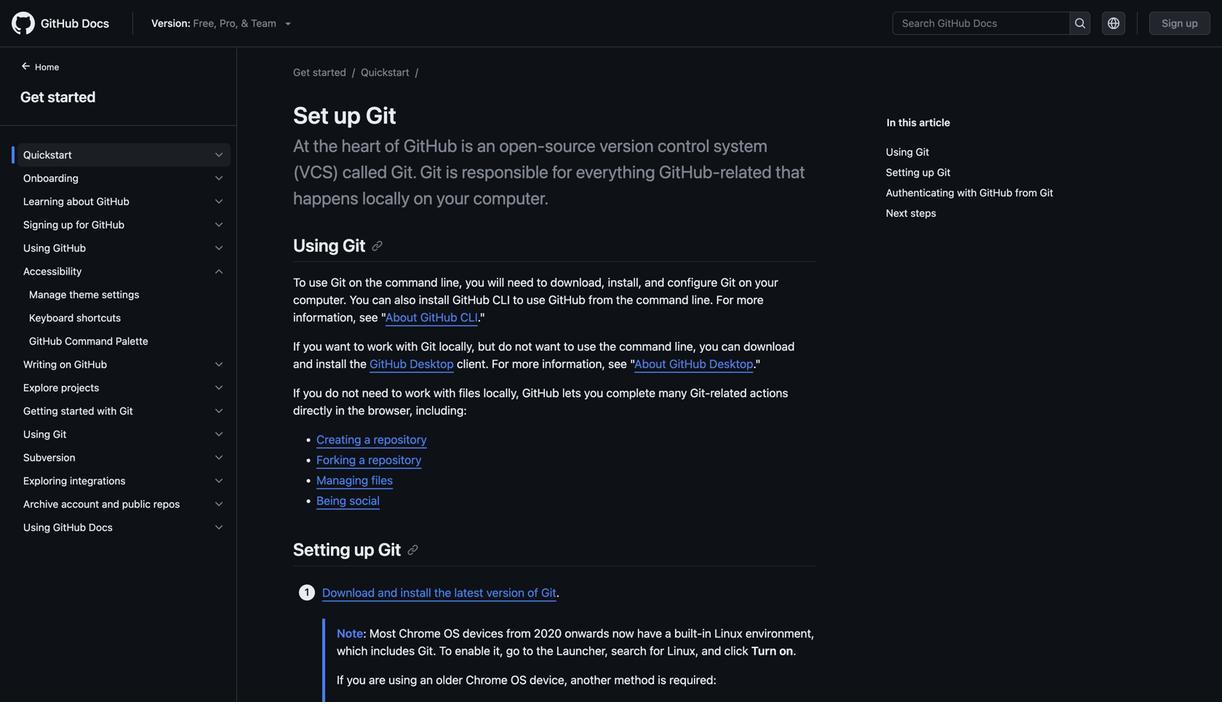 Task type: vqa. For each thing, say whether or not it's contained in the screenshot.
top an
yes



Task type: describe. For each thing, give the bounding box(es) containing it.
sign
[[1162, 17, 1183, 29]]

2 horizontal spatial using git
[[886, 146, 929, 158]]

signing up for github button
[[17, 213, 231, 236]]

download
[[744, 340, 795, 353]]

using down this
[[886, 146, 913, 158]]

can inside 'if you want to work with git locally, but do not want to use the command line, you can download and install the'
[[722, 340, 741, 353]]

including:
[[416, 404, 467, 417]]

includes
[[371, 644, 415, 658]]

shortcuts
[[76, 312, 121, 324]]

1 vertical spatial a
[[359, 453, 365, 467]]

but
[[478, 340, 495, 353]]

account
[[61, 498, 99, 510]]

0 horizontal spatial about
[[386, 310, 417, 324]]

0 vertical spatial a
[[364, 433, 371, 446]]

projects
[[61, 382, 99, 394]]

about github cli ."
[[386, 310, 485, 324]]

system
[[714, 135, 768, 156]]

2 want from the left
[[535, 340, 561, 353]]

using for using git dropdown button
[[23, 428, 50, 440]]

social
[[349, 494, 380, 508]]

0 horizontal spatial version
[[486, 586, 525, 599]]

control
[[658, 135, 710, 156]]

sc 9kayk9 0 image for exploring integrations
[[213, 475, 225, 487]]

sc 9kayk9 0 image for subversion
[[213, 452, 225, 463]]

1 vertical spatial repository
[[368, 453, 422, 467]]

sign up
[[1162, 17, 1198, 29]]

github up browser,
[[370, 357, 407, 371]]

which
[[337, 644, 368, 658]]

github inside if you do not need to work with files locally, github lets you complete many git-related actions directly in the browser, including:
[[522, 386, 559, 400]]

many
[[659, 386, 687, 400]]

do inside 'if you want to work with git locally, but do not want to use the command line, you can download and install the'
[[498, 340, 512, 353]]

download and install the latest version of git .
[[322, 586, 560, 599]]

0 vertical spatial setting up git link
[[886, 162, 1160, 183]]

1 horizontal spatial of
[[528, 586, 538, 599]]

with inside if you do not need to work with files locally, github lets you complete many git-related actions directly in the browser, including:
[[434, 386, 456, 400]]

directly
[[293, 404, 332, 417]]

command inside 'if you want to work with git locally, but do not want to use the command line, you can download and install the'
[[619, 340, 672, 353]]

get started
[[20, 88, 96, 105]]

using
[[389, 673, 417, 687]]

1 horizontal spatial os
[[511, 673, 527, 687]]

github down download,
[[549, 293, 586, 307]]

1 horizontal spatial using git
[[293, 235, 366, 255]]

git inside 'if you want to work with git locally, but do not want to use the command line, you can download and install the'
[[421, 340, 436, 353]]

and inside 'if you want to work with git locally, but do not want to use the command line, you can download and install the'
[[293, 357, 313, 371]]

on inside dropdown button
[[60, 358, 71, 370]]

github docs
[[41, 16, 109, 30]]

0 horizontal spatial using git link
[[293, 235, 383, 255]]

to down you
[[354, 340, 364, 353]]

using github button
[[17, 236, 231, 260]]

accessibility element containing manage theme settings
[[12, 283, 236, 353]]

1 vertical spatial is
[[446, 162, 458, 182]]

2020
[[534, 626, 562, 640]]

devices
[[463, 626, 503, 640]]

and right download
[[378, 586, 398, 599]]

using github docs button
[[17, 516, 231, 539]]

download,
[[550, 276, 605, 289]]

1 / from the left
[[352, 66, 355, 78]]

required:
[[669, 673, 717, 687]]

1 want from the left
[[325, 340, 351, 353]]

0 vertical spatial is
[[461, 135, 473, 156]]

set
[[293, 101, 329, 129]]

and inside : most chrome os devices from 2020 onwards now have a built-in linux environment, which includes git. to enable it, go to the launcher, search for linux, and click
[[702, 644, 721, 658]]

information, inside to use git on the command line, you will need to download, install, and configure git on your computer. you can also install github cli to use github from the command line. for more information, see "
[[293, 310, 356, 324]]

about github cli link
[[386, 310, 478, 324]]

signing up for github
[[23, 219, 124, 231]]

launcher,
[[556, 644, 608, 658]]

locally, inside if you do not need to work with files locally, github lets you complete many git-related actions directly in the browser, including:
[[483, 386, 519, 400]]

next
[[886, 207, 908, 219]]

the up github desktop client.  for more information, see " about github desktop ."
[[599, 340, 616, 353]]

0 horizontal spatial .
[[556, 586, 560, 599]]

manage theme settings
[[29, 288, 139, 300]]

the up you
[[365, 276, 382, 289]]

sc 9kayk9 0 image for accessibility
[[213, 266, 225, 277]]

1 horizontal spatial ."
[[753, 357, 761, 371]]

the left latest
[[434, 586, 451, 599]]

github inside authenticating with github from git link
[[980, 187, 1013, 199]]

explore projects
[[23, 382, 99, 394]]

writing on github
[[23, 358, 107, 370]]

locally, inside 'if you want to work with git locally, but do not want to use the command line, you can download and install the'
[[439, 340, 475, 353]]

1 horizontal spatial chrome
[[466, 673, 508, 687]]

it,
[[493, 644, 503, 658]]

your inside to use git on the command line, you will need to download, install, and configure git on your computer. you can also install github cli to use github from the command line. for more information, see "
[[755, 276, 778, 289]]

to inside : most chrome os devices from 2020 onwards now have a built-in linux environment, which includes git. to enable it, go to the launcher, search for linux, and click
[[439, 644, 452, 658]]

1 vertical spatial get started link
[[17, 86, 219, 108]]

related inside if you do not need to work with files locally, github lets you complete many git-related actions directly in the browser, including:
[[710, 386, 747, 400]]

sc 9kayk9 0 image for using github docs
[[213, 522, 225, 533]]

explore projects button
[[17, 376, 231, 399]]

sc 9kayk9 0 image for onboarding
[[213, 172, 225, 184]]

0 horizontal spatial setting up git
[[293, 539, 401, 560]]

manage
[[29, 288, 67, 300]]

creating a repository link
[[316, 433, 427, 446]]

turn
[[751, 644, 777, 658]]

git. inside : most chrome os devices from 2020 onwards now have a built-in linux environment, which includes git. to enable it, go to the launcher, search for linux, and click
[[418, 644, 436, 658]]

0 horizontal spatial an
[[420, 673, 433, 687]]

up right sign
[[1186, 17, 1198, 29]]

on up you
[[349, 276, 362, 289]]

called
[[343, 162, 387, 182]]

github desktop link
[[370, 357, 454, 371]]

for inside at the heart of github is an open-source version control system (vcs) called git. git is responsible for everything github-related that happens locally on your computer.
[[552, 162, 572, 182]]

and inside dropdown button
[[102, 498, 119, 510]]

to left download,
[[537, 276, 547, 289]]

github down will on the top left of the page
[[453, 293, 490, 307]]

older
[[436, 673, 463, 687]]

0 vertical spatial using git link
[[886, 142, 1160, 162]]

need inside if you do not need to work with files locally, github lets you complete many git-related actions directly in the browser, including:
[[362, 386, 388, 400]]

work inside if you do not need to work with files locally, github lets you complete many git-related actions directly in the browser, including:
[[405, 386, 431, 400]]

2 horizontal spatial from
[[1015, 187, 1037, 199]]

in this article element
[[887, 115, 1166, 130]]

quickstart inside dropdown button
[[23, 149, 72, 161]]

if you want to work with git locally, but do not want to use the command line, you can download and install the
[[293, 340, 795, 371]]

github inside signing up for github 'dropdown button'
[[92, 219, 124, 231]]

github inside learning about github dropdown button
[[96, 195, 129, 207]]

: most chrome os devices from 2020 onwards now have a built-in linux environment, which includes git. to enable it, go to the launcher, search for linux, and click
[[337, 626, 815, 658]]

on down environment, at right bottom
[[779, 644, 793, 658]]

palette
[[116, 335, 148, 347]]

quickstart link
[[361, 66, 409, 78]]

files inside if you do not need to work with files locally, github lets you complete many git-related actions directly in the browser, including:
[[459, 386, 480, 400]]

work inside 'if you want to work with git locally, but do not want to use the command line, you can download and install the'
[[367, 340, 393, 353]]

device,
[[530, 673, 568, 687]]

get started element
[[0, 59, 237, 701]]

started for get started
[[48, 88, 96, 105]]

to up github desktop client.  for more information, see " about github desktop ."
[[564, 340, 574, 353]]

2 horizontal spatial is
[[658, 673, 666, 687]]

0 vertical spatial repository
[[374, 433, 427, 446]]

browser,
[[368, 404, 413, 417]]

search image
[[1074, 17, 1086, 29]]

if for if you are using an older chrome os device, another method is required:
[[337, 673, 344, 687]]

article
[[919, 116, 950, 128]]

version: free, pro, & team
[[151, 17, 276, 29]]

using down happens
[[293, 235, 339, 255]]

git. inside at the heart of github is an open-source version control system (vcs) called git. git is responsible for everything github-related that happens locally on your computer.
[[391, 162, 416, 182]]

you inside to use git on the command line, you will need to download, install, and configure git on your computer. you can also install github cli to use github from the command line. for more information, see "
[[465, 276, 485, 289]]

turn on .
[[751, 644, 796, 658]]

github up the github desktop link
[[420, 310, 457, 324]]

0 vertical spatial ."
[[478, 310, 485, 324]]

locally
[[362, 188, 410, 208]]

heart
[[342, 135, 381, 156]]

with right authenticating
[[957, 187, 977, 199]]

on right configure
[[739, 276, 752, 289]]

in inside : most chrome os devices from 2020 onwards now have a built-in linux environment, which includes git. to enable it, go to the launcher, search for linux, and click
[[702, 626, 712, 640]]

see inside to use git on the command line, you will need to download, install, and configure git on your computer. you can also install github cli to use github from the command line. for more information, see "
[[359, 310, 378, 324]]

get for get started
[[20, 88, 44, 105]]

steps
[[911, 207, 936, 219]]

1 horizontal spatial quickstart
[[361, 66, 409, 78]]

and inside to use git on the command line, you will need to download, install, and configure git on your computer. you can also install github cli to use github from the command line. for more information, see "
[[645, 276, 665, 289]]

authenticating with github from git
[[886, 187, 1053, 199]]

managing files link
[[316, 473, 393, 487]]

using for using github docs dropdown button
[[23, 521, 50, 533]]

github inside github command palette link
[[29, 335, 62, 347]]

0 horizontal spatial more
[[512, 357, 539, 371]]

docs inside dropdown button
[[89, 521, 113, 533]]

github-
[[659, 162, 720, 182]]

click
[[724, 644, 748, 658]]

being
[[316, 494, 346, 508]]

at
[[293, 135, 310, 156]]

with inside dropdown button
[[97, 405, 117, 417]]

search
[[611, 644, 647, 658]]

to inside : most chrome os devices from 2020 onwards now have a built-in linux environment, which includes git. to enable it, go to the launcher, search for linux, and click
[[523, 644, 533, 658]]

using github
[[23, 242, 86, 254]]

1 vertical spatial for
[[492, 357, 509, 371]]

git inside at the heart of github is an open-source version control system (vcs) called git. git is responsible for everything github-related that happens locally on your computer.
[[420, 162, 442, 182]]

manage theme settings link
[[17, 283, 231, 306]]

the down install,
[[616, 293, 633, 307]]

onwards
[[565, 626, 609, 640]]

writing on github button
[[17, 353, 231, 376]]

line, inside to use git on the command line, you will need to download, install, and configure git on your computer. you can also install github cli to use github from the command line. for more information, see "
[[441, 276, 462, 289]]

sc 9kayk9 0 image for using git
[[213, 429, 225, 440]]

0 horizontal spatial use
[[309, 276, 328, 289]]

archive account and public repos
[[23, 498, 180, 510]]

1 vertical spatial cli
[[460, 310, 478, 324]]

triangle down image
[[282, 17, 294, 29]]

to inside if you do not need to work with files locally, github lets you complete many git-related actions directly in the browser, including:
[[392, 386, 402, 400]]

1 horizontal spatial about
[[635, 357, 666, 371]]

0 vertical spatial setting up git
[[886, 166, 951, 178]]

the inside at the heart of github is an open-source version control system (vcs) called git. git is responsible for everything github-related that happens locally on your computer.
[[313, 135, 338, 156]]

learning
[[23, 195, 64, 207]]

if you are using an older chrome os device, another method is required:
[[337, 673, 717, 687]]

for inside 'dropdown button'
[[76, 219, 89, 231]]

linux,
[[667, 644, 699, 658]]

from inside to use git on the command line, you will need to download, install, and configure git on your computer. you can also install github cli to use github from the command line. for more information, see "
[[589, 293, 613, 307]]

in this article
[[887, 116, 950, 128]]

using github docs
[[23, 521, 113, 533]]

get started / quickstart /
[[293, 66, 418, 78]]

latest
[[454, 586, 483, 599]]

using git inside dropdown button
[[23, 428, 66, 440]]

an inside at the heart of github is an open-source version control system (vcs) called git. git is responsible for everything github-related that happens locally on your computer.
[[477, 135, 496, 156]]

built-
[[674, 626, 702, 640]]

onboarding
[[23, 172, 79, 184]]

exploring
[[23, 475, 67, 487]]

learning about github
[[23, 195, 129, 207]]

to inside to use git on the command line, you will need to download, install, and configure git on your computer. you can also install github cli to use github from the command line. for more information, see "
[[293, 276, 306, 289]]

install inside 'if you want to work with git locally, but do not want to use the command line, you can download and install the'
[[316, 357, 347, 371]]

getting
[[23, 405, 58, 417]]

github inside using github dropdown button
[[53, 242, 86, 254]]

source
[[545, 135, 596, 156]]

up up heart
[[334, 101, 361, 129]]

free,
[[193, 17, 217, 29]]



Task type: locate. For each thing, give the bounding box(es) containing it.
related
[[720, 162, 772, 182], [710, 386, 747, 400]]

git. up locally
[[391, 162, 416, 182]]

the inside if you do not need to work with files locally, github lets you complete many git-related actions directly in the browser, including:
[[348, 404, 365, 417]]

forking
[[316, 453, 356, 467]]

more
[[737, 293, 764, 307], [512, 357, 539, 371]]

sc 9kayk9 0 image inside using github dropdown button
[[213, 242, 225, 254]]

1 sc 9kayk9 0 image from the top
[[213, 149, 225, 161]]

docs up home link
[[82, 16, 109, 30]]

0 vertical spatial version
[[600, 135, 654, 156]]

locally, down client.
[[483, 386, 519, 400]]

1 vertical spatial see
[[608, 357, 627, 371]]

git.
[[391, 162, 416, 182], [418, 644, 436, 658]]

sc 9kayk9 0 image for archive account and public repos
[[213, 498, 225, 510]]

now
[[612, 626, 634, 640]]

2 / from the left
[[415, 66, 418, 78]]

a up the managing files link at the bottom of the page
[[359, 453, 365, 467]]

get for get started / quickstart /
[[293, 66, 310, 78]]

using git button
[[17, 423, 231, 446]]

about up "complete"
[[635, 357, 666, 371]]

sc 9kayk9 0 image inside using git dropdown button
[[213, 429, 225, 440]]

1 horizontal spatial in
[[702, 626, 712, 640]]

signing
[[23, 219, 58, 231]]

sc 9kayk9 0 image
[[213, 149, 225, 161], [213, 219, 225, 231], [213, 359, 225, 370], [213, 382, 225, 394], [213, 405, 225, 417], [213, 429, 225, 440], [213, 498, 225, 510]]

for right line.
[[716, 293, 734, 307]]

sc 9kayk9 0 image inside using github docs dropdown button
[[213, 522, 225, 533]]

install,
[[608, 276, 642, 289]]

started
[[313, 66, 346, 78], [48, 88, 96, 105], [61, 405, 94, 417]]

install left latest
[[401, 586, 431, 599]]

the up creating a repository 'link'
[[348, 404, 365, 417]]

creating
[[316, 433, 361, 446]]

docs down archive account and public repos
[[89, 521, 113, 533]]

github desktop client.  for more information, see " about github desktop ."
[[370, 357, 761, 371]]

2 vertical spatial started
[[61, 405, 94, 417]]

setting up git link up download
[[293, 539, 419, 560]]

integrations
[[70, 475, 126, 487]]

github inside using github docs dropdown button
[[53, 521, 86, 533]]

1 horizontal spatial for
[[552, 162, 572, 182]]

2 accessibility element from the top
[[12, 283, 236, 353]]

for down but
[[492, 357, 509, 371]]

1 sc 9kayk9 0 image from the top
[[213, 172, 225, 184]]

1 vertical spatial can
[[722, 340, 741, 353]]

1 horizontal spatial information,
[[542, 357, 605, 371]]

work
[[367, 340, 393, 353], [405, 386, 431, 400]]

6 sc 9kayk9 0 image from the top
[[213, 429, 225, 440]]

started inside dropdown button
[[61, 405, 94, 417]]

1 vertical spatial for
[[76, 219, 89, 231]]

the left the github desktop link
[[350, 357, 367, 371]]

1 vertical spatial use
[[527, 293, 545, 307]]

information, down you
[[293, 310, 356, 324]]

if you do not need to work with files locally, github lets you complete many git-related actions directly in the browser, including:
[[293, 386, 788, 417]]

2 sc 9kayk9 0 image from the top
[[213, 219, 225, 231]]

from
[[1015, 187, 1037, 199], [589, 293, 613, 307], [506, 626, 531, 640]]

sc 9kayk9 0 image inside accessibility dropdown button
[[213, 266, 225, 277]]

an left older
[[420, 673, 433, 687]]

do inside if you do not need to work with files locally, github lets you complete many git-related actions directly in the browser, including:
[[325, 386, 339, 400]]

0 vertical spatial using git
[[886, 146, 929, 158]]

setting up git up download
[[293, 539, 401, 560]]

github down command
[[74, 358, 107, 370]]

work up including:
[[405, 386, 431, 400]]

using inside dropdown button
[[23, 242, 50, 254]]

1 vertical spatial setting
[[293, 539, 350, 560]]

1 horizontal spatial an
[[477, 135, 496, 156]]

need inside to use git on the command line, you will need to download, install, and configure git on your computer. you can also install github cli to use github from the command line. for more information, see "
[[507, 276, 534, 289]]

0 horizontal spatial want
[[325, 340, 351, 353]]

1 vertical spatial from
[[589, 293, 613, 307]]

" up "complete"
[[630, 357, 635, 371]]

more inside to use git on the command line, you will need to download, install, and configure git on your computer. you can also install github cli to use github from the command line. for more information, see "
[[737, 293, 764, 307]]

up down learning about github
[[61, 219, 73, 231]]

0 horizontal spatial /
[[352, 66, 355, 78]]

with up including:
[[434, 386, 456, 400]]

" inside to use git on the command line, you will need to download, install, and configure git on your computer. you can also install github cli to use github from the command line. for more information, see "
[[381, 310, 386, 324]]

sc 9kayk9 0 image for quickstart
[[213, 149, 225, 161]]

for down about
[[76, 219, 89, 231]]

0 horizontal spatial need
[[362, 386, 388, 400]]

of
[[385, 135, 400, 156], [528, 586, 538, 599]]

sc 9kayk9 0 image inside explore projects dropdown button
[[213, 382, 225, 394]]

github up writing
[[29, 335, 62, 347]]

files inside the creating a repository forking a repository managing files being social
[[371, 473, 393, 487]]

install up directly
[[316, 357, 347, 371]]

1 vertical spatial setting up git
[[293, 539, 401, 560]]

4 sc 9kayk9 0 image from the top
[[213, 382, 225, 394]]

1 vertical spatial .
[[793, 644, 796, 658]]

setting inside setting up git link
[[886, 166, 920, 178]]

related down system
[[720, 162, 772, 182]]

not right but
[[515, 340, 532, 353]]

up up download
[[354, 539, 374, 560]]

0 horizontal spatial from
[[506, 626, 531, 640]]

install inside to use git on the command line, you will need to download, install, and configure git on your computer. you can also install github cli to use github from the command line. for more information, see "
[[419, 293, 449, 307]]

0 horizontal spatial locally,
[[439, 340, 475, 353]]

in
[[335, 404, 345, 417], [702, 626, 712, 640]]

2 vertical spatial install
[[401, 586, 431, 599]]

next steps
[[886, 207, 936, 219]]

files down forking a repository link
[[371, 473, 393, 487]]

&
[[241, 17, 248, 29]]

the inside : most chrome os devices from 2020 onwards now have a built-in linux environment, which includes git. to enable it, go to the launcher, search for linux, and click
[[536, 644, 553, 658]]

do right but
[[498, 340, 512, 353]]

github command palette
[[29, 335, 148, 347]]

computer. left you
[[293, 293, 347, 307]]

sc 9kayk9 0 image for learning about github
[[213, 196, 225, 207]]

using git link down in this article element
[[886, 142, 1160, 162]]

have
[[637, 626, 662, 640]]

using
[[886, 146, 913, 158], [293, 235, 339, 255], [23, 242, 50, 254], [23, 428, 50, 440], [23, 521, 50, 533]]

0 vertical spatial if
[[293, 340, 300, 353]]

2 sc 9kayk9 0 image from the top
[[213, 196, 225, 207]]

using for using github dropdown button
[[23, 242, 50, 254]]

3 sc 9kayk9 0 image from the top
[[213, 242, 225, 254]]

from up go
[[506, 626, 531, 640]]

locally, up client.
[[439, 340, 475, 353]]

setting up authenticating
[[886, 166, 920, 178]]

sc 9kayk9 0 image for writing on github
[[213, 359, 225, 370]]

if for if you do not need to work with files locally, github lets you complete many git-related actions directly in the browser, including:
[[293, 386, 300, 400]]

are
[[369, 673, 386, 687]]

0 vertical spatial related
[[720, 162, 772, 182]]

if inside if you do not need to work with files locally, github lets you complete many git-related actions directly in the browser, including:
[[293, 386, 300, 400]]

select language: current language is english image
[[1108, 17, 1120, 29]]

open-
[[499, 135, 545, 156]]

Search GitHub Docs search field
[[894, 12, 1070, 34]]

0 vertical spatial from
[[1015, 187, 1037, 199]]

1 vertical spatial git.
[[418, 644, 436, 658]]

sc 9kayk9 0 image inside subversion dropdown button
[[213, 452, 225, 463]]

1 horizontal spatial setting up git
[[886, 166, 951, 178]]

1 horizontal spatial version
[[600, 135, 654, 156]]

3 sc 9kayk9 0 image from the top
[[213, 359, 225, 370]]

not up creating
[[342, 386, 359, 400]]

1 vertical spatial docs
[[89, 521, 113, 533]]

sc 9kayk9 0 image for getting started with git
[[213, 405, 225, 417]]

0 horizontal spatial git.
[[391, 162, 416, 182]]

in
[[887, 116, 896, 128]]

git
[[366, 101, 397, 129], [916, 146, 929, 158], [420, 162, 442, 182], [937, 166, 951, 178], [1040, 187, 1053, 199], [343, 235, 366, 255], [331, 276, 346, 289], [721, 276, 736, 289], [421, 340, 436, 353], [119, 405, 133, 417], [53, 428, 66, 440], [378, 539, 401, 560], [541, 586, 556, 599]]

. down environment, at right bottom
[[793, 644, 796, 658]]

5 sc 9kayk9 0 image from the top
[[213, 452, 225, 463]]

accessibility element containing accessibility
[[12, 260, 236, 353]]

keyboard
[[29, 312, 74, 324]]

you
[[465, 276, 485, 289], [303, 340, 322, 353], [699, 340, 719, 353], [303, 386, 322, 400], [584, 386, 603, 400], [347, 673, 366, 687]]

can left download on the right
[[722, 340, 741, 353]]

0 vertical spatial .
[[556, 586, 560, 599]]

exploring integrations button
[[17, 469, 231, 493]]

computer. inside at the heart of github is an open-source version control system (vcs) called git. git is responsible for everything github-related that happens locally on your computer.
[[473, 188, 549, 208]]

sc 9kayk9 0 image inside quickstart dropdown button
[[213, 149, 225, 161]]

a right have
[[665, 626, 671, 640]]

repository down browser,
[[374, 433, 427, 446]]

that
[[776, 162, 805, 182]]

to
[[293, 276, 306, 289], [439, 644, 452, 658]]

up up authenticating
[[923, 166, 934, 178]]

github command palette link
[[17, 330, 231, 353]]

0 horizontal spatial setting
[[293, 539, 350, 560]]

1 vertical spatial command
[[636, 293, 689, 307]]

sc 9kayk9 0 image for signing up for github
[[213, 219, 225, 231]]

5 sc 9kayk9 0 image from the top
[[213, 405, 225, 417]]

1 vertical spatial quickstart
[[23, 149, 72, 161]]

0 vertical spatial docs
[[82, 16, 109, 30]]

chrome down it,
[[466, 673, 508, 687]]

."
[[478, 310, 485, 324], [753, 357, 761, 371]]

sc 9kayk9 0 image for explore projects
[[213, 382, 225, 394]]

0 vertical spatial setting
[[886, 166, 920, 178]]

1 vertical spatial files
[[371, 473, 393, 487]]

1 accessibility element from the top
[[12, 260, 236, 353]]

1 desktop from the left
[[410, 357, 454, 371]]

to use git on the command line, you will need to download, install, and configure git on your computer. you can also install github cli to use github from the command line. for more information, see "
[[293, 276, 778, 324]]

0 vertical spatial to
[[293, 276, 306, 289]]

is right method
[[658, 673, 666, 687]]

github inside at the heart of github is an open-source version control system (vcs) called git. git is responsible for everything github-related that happens locally on your computer.
[[404, 135, 457, 156]]

sc 9kayk9 0 image inside onboarding dropdown button
[[213, 172, 225, 184]]

is
[[461, 135, 473, 156], [446, 162, 458, 182], [658, 673, 666, 687]]

1 horizontal spatial "
[[630, 357, 635, 371]]

to right go
[[523, 644, 533, 658]]

7 sc 9kayk9 0 image from the top
[[213, 522, 225, 533]]

desktop down download on the right
[[709, 357, 753, 371]]

github up the next steps link
[[980, 187, 1013, 199]]

exploring integrations
[[23, 475, 126, 487]]

1 vertical spatial of
[[528, 586, 538, 599]]

using git link down happens
[[293, 235, 383, 255]]

more right line.
[[737, 293, 764, 307]]

on inside at the heart of github is an open-source version control system (vcs) called git. git is responsible for everything github-related that happens locally on your computer.
[[414, 188, 433, 208]]

4 sc 9kayk9 0 image from the top
[[213, 266, 225, 277]]

need up browser,
[[362, 386, 388, 400]]

your inside at the heart of github is an open-source version control system (vcs) called git. git is responsible for everything github-related that happens locally on your computer.
[[436, 188, 469, 208]]

1 horizontal spatial from
[[589, 293, 613, 307]]

0 horizontal spatial get started link
[[17, 86, 219, 108]]

1 horizontal spatial use
[[527, 293, 545, 307]]

0 vertical spatial for
[[716, 293, 734, 307]]

can
[[372, 293, 391, 307], [722, 340, 741, 353]]

sc 9kayk9 0 image inside getting started with git dropdown button
[[213, 405, 225, 417]]

computer. down 'responsible'
[[473, 188, 549, 208]]

everything
[[576, 162, 655, 182]]

github
[[41, 16, 79, 30], [404, 135, 457, 156], [980, 187, 1013, 199], [96, 195, 129, 207], [92, 219, 124, 231], [53, 242, 86, 254], [453, 293, 490, 307], [549, 293, 586, 307], [420, 310, 457, 324], [29, 335, 62, 347], [370, 357, 407, 371], [669, 357, 706, 371], [74, 358, 107, 370], [522, 386, 559, 400], [53, 521, 86, 533]]

cli
[[493, 293, 510, 307], [460, 310, 478, 324]]

0 vertical spatial need
[[507, 276, 534, 289]]

line.
[[692, 293, 713, 307]]

the right the at
[[313, 135, 338, 156]]

method
[[614, 673, 655, 687]]

keyboard shortcuts link
[[17, 306, 231, 330]]

complete
[[606, 386, 656, 400]]

a up forking a repository link
[[364, 433, 371, 446]]

using git down this
[[886, 146, 929, 158]]

up inside 'dropdown button'
[[61, 219, 73, 231]]

for inside : most chrome os devices from 2020 onwards now have a built-in linux environment, which includes git. to enable it, go to the launcher, search for linux, and click
[[650, 644, 664, 658]]

1 horizontal spatial setting
[[886, 166, 920, 178]]

do up directly
[[325, 386, 339, 400]]

git. right includes
[[418, 644, 436, 658]]

to
[[537, 276, 547, 289], [513, 293, 524, 307], [354, 340, 364, 353], [564, 340, 574, 353], [392, 386, 402, 400], [523, 644, 533, 658]]

line, up about github cli ."
[[441, 276, 462, 289]]

0 vertical spatial cli
[[493, 293, 510, 307]]

0 vertical spatial your
[[436, 188, 469, 208]]

if inside 'if you want to work with git locally, but do not want to use the command line, you can download and install the'
[[293, 340, 300, 353]]

accessibility element
[[12, 260, 236, 353], [12, 283, 236, 353]]

learning about github button
[[17, 190, 231, 213]]

(vcs)
[[293, 162, 339, 182]]

cli inside to use git on the command line, you will need to download, install, and configure git on your computer. you can also install github cli to use github from the command line. for more information, see "
[[493, 293, 510, 307]]

sc 9kayk9 0 image inside archive account and public repos dropdown button
[[213, 498, 225, 510]]

2 desktop from the left
[[709, 357, 753, 371]]

to up 'if you want to work with git locally, but do not want to use the command line, you can download and install the'
[[513, 293, 524, 307]]

sc 9kayk9 0 image inside learning about github dropdown button
[[213, 196, 225, 207]]

2 vertical spatial is
[[658, 673, 666, 687]]

line,
[[441, 276, 462, 289], [675, 340, 696, 353]]

0 horizontal spatial for
[[76, 219, 89, 231]]

0 horizontal spatial computer.
[[293, 293, 347, 307]]

using git
[[886, 146, 929, 158], [293, 235, 366, 255], [23, 428, 66, 440]]

quickstart up set up git
[[361, 66, 409, 78]]

github up home
[[41, 16, 79, 30]]

and down linux
[[702, 644, 721, 658]]

use inside 'if you want to work with git locally, but do not want to use the command line, you can download and install the'
[[577, 340, 596, 353]]

sc 9kayk9 0 image
[[213, 172, 225, 184], [213, 196, 225, 207], [213, 242, 225, 254], [213, 266, 225, 277], [213, 452, 225, 463], [213, 475, 225, 487], [213, 522, 225, 533]]

with inside 'if you want to work with git locally, but do not want to use the command line, you can download and install the'
[[396, 340, 418, 353]]

0 vertical spatial in
[[335, 404, 345, 417]]

quickstart up onboarding
[[23, 149, 72, 161]]

forking a repository link
[[316, 453, 422, 467]]

setting up git link up the next steps link
[[886, 162, 1160, 183]]

1 horizontal spatial see
[[608, 357, 627, 371]]

configure
[[668, 276, 718, 289]]

getting started with git button
[[17, 399, 231, 423]]

started for getting started with git
[[61, 405, 94, 417]]

0 horizontal spatial of
[[385, 135, 400, 156]]

/ right quickstart link
[[415, 66, 418, 78]]

home link
[[15, 60, 82, 75]]

github inside 'github docs' link
[[41, 16, 79, 30]]

0 vertical spatial chrome
[[399, 626, 441, 640]]

2 vertical spatial use
[[577, 340, 596, 353]]

None search field
[[893, 12, 1091, 35]]

0 vertical spatial get
[[293, 66, 310, 78]]

2 vertical spatial command
[[619, 340, 672, 353]]

do
[[498, 340, 512, 353], [325, 386, 339, 400]]

actions
[[750, 386, 788, 400]]

get up set
[[293, 66, 310, 78]]

using down signing
[[23, 242, 50, 254]]

started for get started / quickstart /
[[313, 66, 346, 78]]

0 horizontal spatial work
[[367, 340, 393, 353]]

computer. inside to use git on the command line, you will need to download, install, and configure git on your computer. you can also install github cli to use github from the command line. for more information, see "
[[293, 293, 347, 307]]

if for if you want to work with git locally, but do not want to use the command line, you can download and install the
[[293, 340, 300, 353]]

1 vertical spatial "
[[630, 357, 635, 371]]

1 vertical spatial using git link
[[293, 235, 383, 255]]

1 vertical spatial os
[[511, 673, 527, 687]]

2 vertical spatial if
[[337, 673, 344, 687]]

see down you
[[359, 310, 378, 324]]

1 horizontal spatial cli
[[493, 293, 510, 307]]

7 sc 9kayk9 0 image from the top
[[213, 498, 225, 510]]

from inside : most chrome os devices from 2020 onwards now have a built-in linux environment, which includes git. to enable it, go to the launcher, search for linux, and click
[[506, 626, 531, 640]]

want
[[325, 340, 351, 353], [535, 340, 561, 353]]

for down have
[[650, 644, 664, 658]]

subversion button
[[17, 446, 231, 469]]

0 horizontal spatial desktop
[[410, 357, 454, 371]]

0 vertical spatial command
[[385, 276, 438, 289]]

os up enable
[[444, 626, 460, 640]]

os down go
[[511, 673, 527, 687]]

managing
[[316, 473, 368, 487]]

command up the also
[[385, 276, 438, 289]]

of inside at the heart of github is an open-source version control system (vcs) called git. git is responsible for everything github-related that happens locally on your computer.
[[385, 135, 400, 156]]

1 vertical spatial if
[[293, 386, 300, 400]]

6 sc 9kayk9 0 image from the top
[[213, 475, 225, 487]]

quickstart button
[[17, 143, 231, 167]]

sc 9kayk9 0 image inside signing up for github 'dropdown button'
[[213, 219, 225, 231]]

computer.
[[473, 188, 549, 208], [293, 293, 347, 307]]

1 vertical spatial an
[[420, 673, 433, 687]]

can inside to use git on the command line, you will need to download, install, and configure git on your computer. you can also install github cli to use github from the command line. for more information, see "
[[372, 293, 391, 307]]

sc 9kayk9 0 image inside writing on github dropdown button
[[213, 359, 225, 370]]

1 vertical spatial locally,
[[483, 386, 519, 400]]

install up about github cli ."
[[419, 293, 449, 307]]

0 horizontal spatial do
[[325, 386, 339, 400]]

set up git
[[293, 101, 397, 129]]

0 horizontal spatial setting up git link
[[293, 539, 419, 560]]

0 horizontal spatial "
[[381, 310, 386, 324]]

is left 'responsible'
[[446, 162, 458, 182]]

responsible
[[462, 162, 548, 182]]

sc 9kayk9 0 image for using github
[[213, 242, 225, 254]]

want down you
[[325, 340, 351, 353]]

os inside : most chrome os devices from 2020 onwards now have a built-in linux environment, which includes git. to enable it, go to the launcher, search for linux, and click
[[444, 626, 460, 640]]

using git down happens
[[293, 235, 366, 255]]

1 horizontal spatial not
[[515, 340, 532, 353]]

your down 'responsible'
[[436, 188, 469, 208]]

2 vertical spatial from
[[506, 626, 531, 640]]

related left actions
[[710, 386, 747, 400]]

your up download on the right
[[755, 276, 778, 289]]

lets
[[562, 386, 581, 400]]

0 horizontal spatial cli
[[460, 310, 478, 324]]

an up 'responsible'
[[477, 135, 496, 156]]

information,
[[293, 310, 356, 324], [542, 357, 605, 371]]

github up the git-
[[669, 357, 706, 371]]

of right heart
[[385, 135, 400, 156]]

setting
[[886, 166, 920, 178], [293, 539, 350, 560]]

1 horizontal spatial git.
[[418, 644, 436, 658]]

1 horizontal spatial get started link
[[293, 66, 346, 78]]

command
[[65, 335, 113, 347]]

quickstart element
[[12, 143, 236, 167]]

team
[[251, 17, 276, 29]]

a inside : most chrome os devices from 2020 onwards now have a built-in linux environment, which includes git. to enable it, go to the launcher, search for linux, and click
[[665, 626, 671, 640]]

0 vertical spatial information,
[[293, 310, 356, 324]]

not inside if you do not need to work with files locally, github lets you complete many git-related actions directly in the browser, including:
[[342, 386, 359, 400]]

next steps link
[[886, 203, 1160, 223]]

is up 'responsible'
[[461, 135, 473, 156]]

1 vertical spatial setting up git link
[[293, 539, 419, 560]]

chrome inside : most chrome os devices from 2020 onwards now have a built-in linux environment, which includes git. to enable it, go to the launcher, search for linux, and click
[[399, 626, 441, 640]]

not inside 'if you want to work with git locally, but do not want to use the command line, you can download and install the'
[[515, 340, 532, 353]]

0 vertical spatial can
[[372, 293, 391, 307]]

1 horizontal spatial files
[[459, 386, 480, 400]]

cli down will on the top left of the page
[[493, 293, 510, 307]]

onboarding button
[[17, 167, 231, 190]]

setting down being
[[293, 539, 350, 560]]

want up github desktop client.  for more information, see " about github desktop ."
[[535, 340, 561, 353]]

get started link
[[293, 66, 346, 78], [17, 86, 219, 108]]

1 vertical spatial version
[[486, 586, 525, 599]]

github down onboarding dropdown button
[[96, 195, 129, 207]]

1 vertical spatial not
[[342, 386, 359, 400]]

1 horizontal spatial work
[[405, 386, 431, 400]]

command up "complete"
[[619, 340, 672, 353]]

public
[[122, 498, 151, 510]]

/
[[352, 66, 355, 78], [415, 66, 418, 78]]

download
[[322, 586, 375, 599]]

files down client.
[[459, 386, 480, 400]]

repository down creating a repository 'link'
[[368, 453, 422, 467]]

sc 9kayk9 0 image inside 'exploring integrations' dropdown button
[[213, 475, 225, 487]]

explore
[[23, 382, 58, 394]]

archive
[[23, 498, 58, 510]]

on up explore projects
[[60, 358, 71, 370]]

0 horizontal spatial to
[[293, 276, 306, 289]]

version inside at the heart of github is an open-source version control system (vcs) called git. git is responsible for everything github-related that happens locally on your computer.
[[600, 135, 654, 156]]

github inside writing on github dropdown button
[[74, 358, 107, 370]]

happens
[[293, 188, 358, 208]]

github down account
[[53, 521, 86, 533]]

line, inside 'if you want to work with git locally, but do not want to use the command line, you can download and install the'
[[675, 340, 696, 353]]

0 horizontal spatial files
[[371, 473, 393, 487]]

0 vertical spatial files
[[459, 386, 480, 400]]

1 horizontal spatial do
[[498, 340, 512, 353]]

writing
[[23, 358, 57, 370]]

related inside at the heart of github is an open-source version control system (vcs) called git. git is responsible for everything github-related that happens locally on your computer.
[[720, 162, 772, 182]]

started down home link
[[48, 88, 96, 105]]

for inside to use git on the command line, you will need to download, install, and configure git on your computer. you can also install github cli to use github from the command line. for more information, see "
[[716, 293, 734, 307]]

about down the also
[[386, 310, 417, 324]]

github docs link
[[12, 12, 121, 35]]

0 horizontal spatial quickstart
[[23, 149, 72, 161]]

in inside if you do not need to work with files locally, github lets you complete many git-related actions directly in the browser, including:
[[335, 404, 345, 417]]

1 horizontal spatial get
[[293, 66, 310, 78]]



